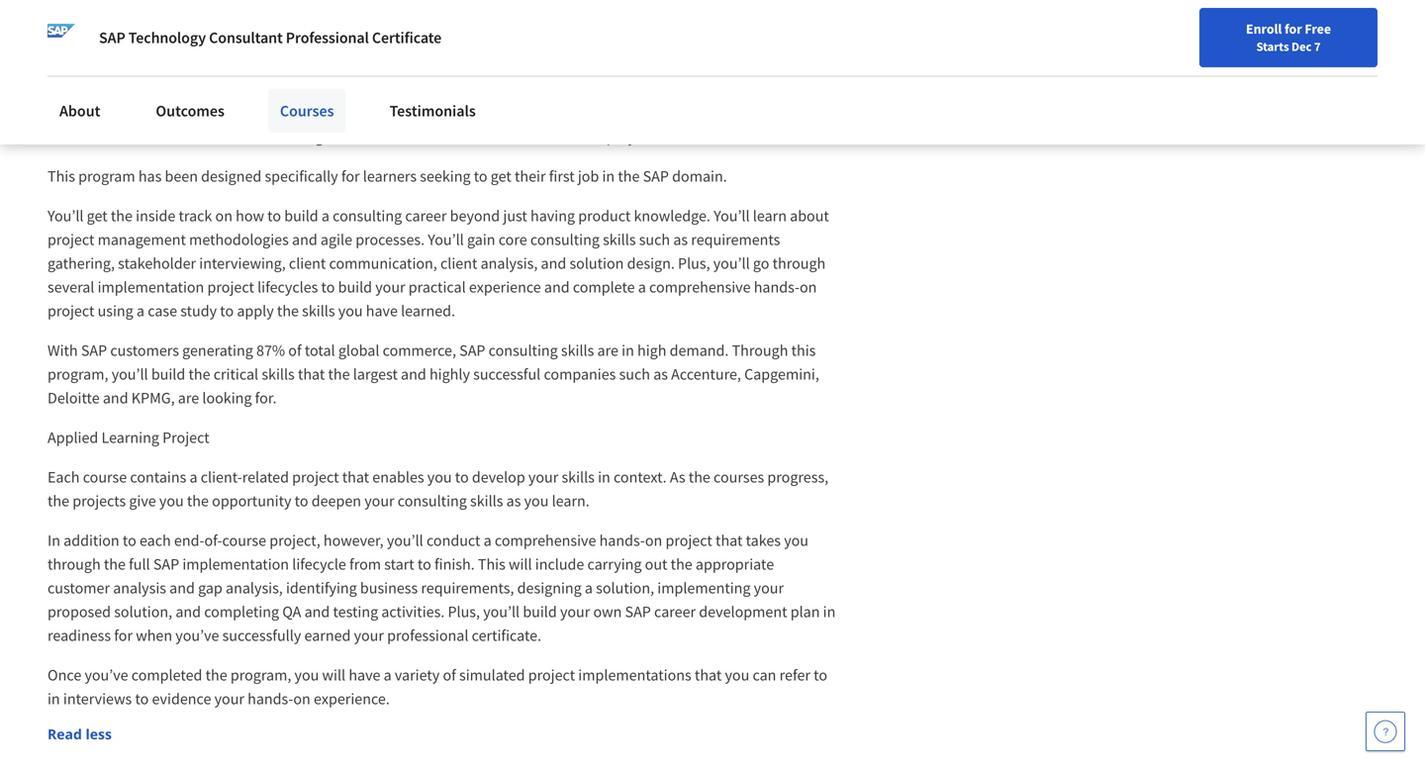 Task type: locate. For each thing, give the bounding box(es) containing it.
and down identifying
[[304, 602, 330, 622]]

solution, down 'carrying'
[[596, 578, 654, 598]]

1 vertical spatial comprehensive
[[495, 530, 596, 550]]

required
[[716, 40, 773, 59]]

1 horizontal spatial course
[[222, 530, 266, 550]]

hands- inside the 'launch your career in the high-demand field of sap consulting. build the consulting skills successful companies are looking for through tailored training and hands-on projects designed by sap. no experience or degree required to enroll.'
[[316, 40, 362, 59]]

go
[[753, 253, 769, 273]]

0 vertical spatial management
[[169, 103, 257, 123]]

companies
[[707, 16, 779, 36], [544, 364, 616, 384]]

certificate.
[[472, 625, 542, 645]]

0 horizontal spatial comprehensive
[[495, 530, 596, 550]]

0 vertical spatial designed
[[439, 40, 499, 59]]

project up gathering, on the left top
[[48, 230, 94, 249]]

about
[[790, 206, 829, 226]]

1 vertical spatial solution,
[[114, 602, 172, 622]]

global
[[338, 340, 379, 360]]

1 horizontal spatial will
[[509, 554, 532, 574]]

and down solution
[[544, 277, 570, 297]]

menu item
[[1066, 20, 1194, 84]]

also
[[645, 103, 672, 123]]

of inside once you've completed the program, you will have a variety of simulated project implementations that you can refer to in interviews to evidence your hands-on experience.
[[443, 665, 456, 685]]

course right each
[[83, 467, 127, 487]]

such inside you'll get the inside track on how to build a consulting career beyond just having product knowledge. you'll learn about project management methodologies and agile processes. you'll gain core consulting skills such as requirements gathering, stakeholder interviewing, client communication, client analysis, and solution design. plus, you'll go through several implementation project lifecycles to build your practical experience and complete a comprehensive hands-on project using a case study to apply the skills you have learned.
[[639, 230, 670, 249]]

such up design.
[[639, 230, 670, 249]]

0 horizontal spatial companies
[[544, 364, 616, 384]]

0 vertical spatial this
[[48, 166, 75, 186]]

0 horizontal spatial experience
[[469, 277, 541, 297]]

in inside once you've completed the program, you will have a variety of simulated project implementations that you can refer to in interviews to evidence your hands-on experience.
[[48, 689, 60, 709]]

career inside you'll get the inside track on how to build a consulting career beyond just having product knowledge. you'll learn about project management methodologies and agile processes. you'll gain core consulting skills such as requirements gathering, stakeholder interviewing, client communication, client analysis, and solution design. plus, you'll go through several implementation project lifecycles to build your practical experience and complete a comprehensive hands-on project using a case study to apply the skills you have learned.
[[405, 206, 447, 226]]

in inside each course contains a client-related project that enables you to develop your skills in context. as the courses progress, the projects give you the opportunity to deepen your consulting skills as you learn.
[[598, 467, 610, 487]]

learn
[[753, 206, 787, 226]]

1 vertical spatial management
[[98, 230, 186, 249]]

1 horizontal spatial experience
[[575, 40, 647, 59]]

2 vertical spatial have
[[349, 665, 381, 685]]

about
[[59, 101, 100, 121]]

your right launch
[[99, 16, 129, 36]]

problem
[[403, 79, 460, 99]]

designed inside the 'launch your career in the high-demand field of sap consulting. build the consulting skills successful companies are looking for through tailored training and hands-on projects designed by sap. no experience or degree required to enroll.'
[[439, 40, 499, 59]]

through inside the 'launch your career in the high-demand field of sap consulting. build the consulting skills successful companies are looking for through tailored training and hands-on projects designed by sap. no experience or degree required to enroll.'
[[122, 40, 175, 59]]

of down "solvers"
[[472, 103, 485, 123]]

1 vertical spatial program,
[[230, 665, 291, 685]]

courses
[[280, 101, 334, 121]]

designed down at
[[201, 166, 262, 186]]

in up tailored
[[177, 16, 190, 36]]

1 horizontal spatial solution,
[[596, 578, 654, 598]]

read less button
[[48, 723, 112, 744]]

2 vertical spatial through
[[48, 554, 101, 574]]

experience up getting
[[575, 40, 647, 59]]

0 vertical spatial analysis,
[[481, 253, 538, 273]]

0 vertical spatial comprehensive
[[649, 277, 751, 297]]

a left case
[[137, 301, 145, 321]]

sap right do?
[[270, 79, 296, 99]]

several
[[48, 277, 94, 297]]

1 vertical spatial you've
[[85, 665, 128, 685]]

the down lifecycles
[[277, 301, 299, 321]]

1 vertical spatial will
[[322, 665, 346, 685]]

career up processes.
[[405, 206, 447, 226]]

as
[[670, 467, 686, 487]]

hands- down field
[[316, 40, 362, 59]]

2 vertical spatial career
[[654, 602, 696, 622]]

client up lifecycles
[[289, 253, 326, 273]]

0 vertical spatial they
[[744, 79, 777, 99]]

field
[[311, 16, 340, 36]]

1 vertical spatial successful
[[473, 364, 541, 384]]

how
[[236, 206, 264, 226]]

certificate
[[372, 28, 442, 48]]

0 vertical spatial career
[[133, 16, 174, 36]]

projects down the consulting.
[[382, 40, 436, 59]]

successful right highly
[[473, 364, 541, 384]]

7
[[1314, 39, 1321, 54]]

1 horizontal spatial get
[[491, 166, 512, 186]]

plus, inside you'll get the inside track on how to build a consulting career beyond just having product knowledge. you'll learn about project management methodologies and agile processes. you'll gain core consulting skills such as requirements gathering, stakeholder interviewing, client communication, client analysis, and solution design. plus, you'll go through several implementation project lifecycles to build your practical experience and complete a comprehensive hands-on project using a case study to apply the skills you have learned.
[[678, 253, 710, 273]]

program,
[[48, 364, 108, 384], [230, 665, 291, 685]]

solvers
[[463, 79, 509, 99]]

for left when
[[114, 625, 133, 645]]

however,
[[324, 530, 384, 550]]

sap right field
[[359, 16, 385, 36]]

skills up getting
[[600, 16, 633, 36]]

domain.
[[672, 166, 727, 186]]

highly
[[430, 364, 470, 384]]

as for accenture,
[[653, 364, 668, 384]]

skills down complete
[[561, 340, 594, 360]]

consulting inside the 'launch your career in the high-demand field of sap consulting. build the consulting skills successful companies are looking for through tailored training and hands-on projects designed by sap. no experience or degree required to enroll.'
[[528, 16, 597, 36]]

0 vertical spatial plus,
[[678, 253, 710, 273]]

client up practical
[[440, 253, 477, 273]]

0 vertical spatial you've
[[175, 625, 219, 645]]

0 horizontal spatial through
[[48, 554, 101, 574]]

0 horizontal spatial course
[[83, 467, 127, 487]]

what does an sap consultant do? sap consultants are problem solvers who relish getting the details right. they are experts in process management and have a deep understanding of sap solutions. they are also outstanding communicators and excel at collaborating with all contributors and stakeholders in a project.
[[48, 79, 804, 146]]

enroll
[[1246, 20, 1282, 38]]

in left context.
[[598, 467, 610, 487]]

of inside with sap customers generating 87% of total global commerce, sap consulting skills are in high demand. through this program, you'll build the critical skills that the largest and highly successful companies such as accenture, capgemini, deloitte and kpmg, are looking for.
[[288, 340, 302, 360]]

accenture,
[[671, 364, 741, 384]]

that inside each course contains a client-related project that enables you to develop your skills in context. as the courses progress, the projects give you the opportunity to deepen your consulting skills as you learn.
[[342, 467, 369, 487]]

starts
[[1256, 39, 1289, 54]]

such inside with sap customers generating 87% of total global commerce, sap consulting skills are in high demand. through this program, you'll build the critical skills that the largest and highly successful companies such as accenture, capgemini, deloitte and kpmg, are looking for.
[[619, 364, 650, 384]]

0 horizontal spatial you've
[[85, 665, 128, 685]]

management
[[169, 103, 257, 123], [98, 230, 186, 249]]

have inside you'll get the inside track on how to build a consulting career beyond just having product knowledge. you'll learn about project management methodologies and agile processes. you'll gain core consulting skills such as requirements gathering, stakeholder interviewing, client communication, client analysis, and solution design. plus, you'll go through several implementation project lifecycles to build your practical experience and complete a comprehensive hands-on project using a case study to apply the skills you have learned.
[[366, 301, 398, 321]]

consultant
[[169, 79, 239, 99]]

None search field
[[282, 12, 609, 52]]

analysis, down core
[[481, 253, 538, 273]]

analysis, inside in addition to each end-of-course project, however, you'll conduct a comprehensive hands-on project that takes you through the full sap implementation lifecycle from start to finish. this will include carrying out the appropriate customer analysis and gap analysis, identifying business requirements, designing a solution, implementing your proposed solution, and completing qa and testing activities. plus, you'll build your own sap career development plan in readiness for when you've successfully earned your professional certificate.
[[226, 578, 283, 598]]

as for requirements
[[673, 230, 688, 249]]

sap image
[[48, 24, 75, 51]]

0 vertical spatial looking
[[48, 40, 97, 59]]

practical
[[409, 277, 466, 297]]

a right conduct
[[484, 530, 492, 550]]

1 vertical spatial have
[[366, 301, 398, 321]]

1 vertical spatial get
[[87, 206, 108, 226]]

skills down lifecycles
[[302, 301, 335, 321]]

have up experience. on the left
[[349, 665, 381, 685]]

1 horizontal spatial you've
[[175, 625, 219, 645]]

this
[[791, 340, 816, 360]]

case
[[148, 301, 177, 321]]

0 vertical spatial projects
[[382, 40, 436, 59]]

analysis, inside you'll get the inside track on how to build a consulting career beyond just having product knowledge. you'll learn about project management methodologies and agile processes. you'll gain core consulting skills such as requirements gathering, stakeholder interviewing, client communication, client analysis, and solution design. plus, you'll go through several implementation project lifecycles to build your practical experience and complete a comprehensive hands-on project using a case study to apply the skills you have learned.
[[481, 253, 538, 273]]

1 vertical spatial they
[[585, 103, 618, 123]]

the inside what does an sap consultant do? sap consultants are problem solvers who relish getting the details right. they are experts in process management and have a deep understanding of sap solutions. they are also outstanding communicators and excel at collaborating with all contributors and stakeholders in a project.
[[633, 79, 655, 99]]

through inside in addition to each end-of-course project, however, you'll conduct a comprehensive hands-on project that takes you through the full sap implementation lifecycle from start to finish. this will include carrying out the appropriate customer analysis and gap analysis, identifying business requirements, designing a solution, implementing your proposed solution, and completing qa and testing activities. plus, you'll build your own sap career development plan in readiness for when you've successfully earned your professional certificate.
[[48, 554, 101, 574]]

you'll up start
[[387, 530, 423, 550]]

professional
[[387, 625, 469, 645]]

0 horizontal spatial plus,
[[448, 602, 480, 622]]

help center image
[[1374, 720, 1398, 743]]

1 vertical spatial career
[[405, 206, 447, 226]]

in up job
[[580, 127, 592, 146]]

sap
[[359, 16, 385, 36], [99, 28, 125, 48], [140, 79, 166, 99], [270, 79, 296, 99], [488, 103, 514, 123], [643, 166, 669, 186], [81, 340, 107, 360], [459, 340, 485, 360], [153, 554, 179, 574], [625, 602, 651, 622]]

read
[[48, 724, 82, 743]]

to left each
[[123, 530, 136, 550]]

0 vertical spatial such
[[639, 230, 670, 249]]

2 horizontal spatial as
[[673, 230, 688, 249]]

your down enables
[[364, 491, 395, 511]]

and left kpmg,
[[103, 388, 128, 408]]

career inside in addition to each end-of-course project, however, you'll conduct a comprehensive hands-on project that takes you through the full sap implementation lifecycle from start to finish. this will include carrying out the appropriate customer analysis and gap analysis, identifying business requirements, designing a solution, implementing your proposed solution, and completing qa and testing activities. plus, you'll build your own sap career development plan in readiness for when you've successfully earned your professional certificate.
[[654, 602, 696, 622]]

1 horizontal spatial looking
[[202, 388, 252, 408]]

a left deep
[[324, 103, 332, 123]]

1 horizontal spatial designed
[[439, 40, 499, 59]]

you right takes on the bottom of page
[[784, 530, 809, 550]]

1 horizontal spatial through
[[122, 40, 175, 59]]

1 horizontal spatial client
[[440, 253, 477, 273]]

are down enroll.
[[780, 79, 801, 99]]

projects up addition
[[72, 491, 126, 511]]

0 horizontal spatial successful
[[473, 364, 541, 384]]

project inside each course contains a client-related project that enables you to develop your skills in context. as the courses progress, the projects give you the opportunity to deepen your consulting skills as you learn.
[[292, 467, 339, 487]]

skills down "87%"
[[262, 364, 295, 384]]

1 vertical spatial analysis,
[[226, 578, 283, 598]]

of right the variety
[[443, 665, 456, 685]]

1 horizontal spatial projects
[[382, 40, 436, 59]]

launch
[[48, 16, 96, 36]]

0 horizontal spatial projects
[[72, 491, 126, 511]]

a left project.
[[595, 127, 603, 146]]

you'll down requirements
[[713, 253, 750, 273]]

as inside you'll get the inside track on how to build a consulting career beyond just having product knowledge. you'll learn about project management methodologies and agile processes. you'll gain core consulting skills such as requirements gathering, stakeholder interviewing, client communication, client analysis, and solution design. plus, you'll go through several implementation project lifecycles to build your practical experience and complete a comprehensive hands-on project using a case study to apply the skills you have learned.
[[673, 230, 688, 249]]

project right simulated
[[528, 665, 575, 685]]

completed
[[131, 665, 202, 685]]

1 vertical spatial as
[[653, 364, 668, 384]]

program, inside with sap customers generating 87% of total global commerce, sap consulting skills are in high demand. through this program, you'll build the critical skills that the largest and highly successful companies such as accenture, capgemini, deloitte and kpmg, are looking for.
[[48, 364, 108, 384]]

implementation inside in addition to each end-of-course project, however, you'll conduct a comprehensive hands-on project that takes you through the full sap implementation lifecycle from start to finish. this will include carrying out the appropriate customer analysis and gap analysis, identifying business requirements, designing a solution, implementing your proposed solution, and completing qa and testing activities. plus, you'll build your own sap career development plan in readiness for when you've successfully earned your professional certificate.
[[182, 554, 289, 574]]

course down opportunity
[[222, 530, 266, 550]]

give
[[129, 491, 156, 511]]

course inside in addition to each end-of-course project, however, you'll conduct a comprehensive hands-on project that takes you through the full sap implementation lifecycle from start to finish. this will include carrying out the appropriate customer analysis and gap analysis, identifying business requirements, designing a solution, implementing your proposed solution, and completing qa and testing activities. plus, you'll build your own sap career development plan in readiness for when you've successfully earned your professional certificate.
[[222, 530, 266, 550]]

2 horizontal spatial career
[[654, 602, 696, 622]]

that up appropriate
[[716, 530, 743, 550]]

and down demand
[[288, 40, 313, 59]]

of inside what does an sap consultant do? sap consultants are problem solvers who relish getting the details right. they are experts in process management and have a deep understanding of sap solutions. they are also outstanding communicators and excel at collaborating with all contributors and stakeholders in a project.
[[472, 103, 485, 123]]

you'll up requirements
[[714, 206, 750, 226]]

1 vertical spatial projects
[[72, 491, 126, 511]]

as inside each course contains a client-related project that enables you to develop your skills in context. as the courses progress, the projects give you the opportunity to deepen your consulting skills as you learn.
[[506, 491, 521, 511]]

0 horizontal spatial looking
[[48, 40, 97, 59]]

2 horizontal spatial through
[[773, 253, 826, 273]]

hands- inside you'll get the inside track on how to build a consulting career beyond just having product knowledge. you'll learn about project management methodologies and agile processes. you'll gain core consulting skills such as requirements gathering, stakeholder interviewing, client communication, client analysis, and solution design. plus, you'll go through several implementation project lifecycles to build your practical experience and complete a comprehensive hands-on project using a case study to apply the skills you have learned.
[[754, 277, 800, 297]]

0 vertical spatial as
[[673, 230, 688, 249]]

0 vertical spatial will
[[509, 554, 532, 574]]

2 vertical spatial as
[[506, 491, 521, 511]]

sap right with
[[81, 340, 107, 360]]

as
[[673, 230, 688, 249], [653, 364, 668, 384], [506, 491, 521, 511]]

1 vertical spatial experience
[[469, 277, 541, 297]]

you'll down customers
[[112, 364, 148, 384]]

courses link
[[268, 89, 346, 133]]

as down the "develop"
[[506, 491, 521, 511]]

for inside enroll for free starts dec 7
[[1285, 20, 1302, 38]]

all
[[359, 127, 375, 146]]

less
[[86, 724, 112, 743]]

1 client from the left
[[289, 253, 326, 273]]

your inside the 'launch your career in the high-demand field of sap consulting. build the consulting skills successful companies are looking for through tailored training and hands-on projects designed by sap. no experience or degree required to enroll.'
[[99, 16, 129, 36]]

1 horizontal spatial career
[[405, 206, 447, 226]]

0 vertical spatial have
[[289, 103, 321, 123]]

your up development
[[754, 578, 784, 598]]

are inside the 'launch your career in the high-demand field of sap consulting. build the consulting skills successful companies are looking for through tailored training and hands-on projects designed by sap. no experience or degree required to enroll.'
[[782, 16, 804, 36]]

program, inside once you've completed the program, you will have a variety of simulated project implementations that you can refer to in interviews to evidence your hands-on experience.
[[230, 665, 291, 685]]

requirements
[[691, 230, 780, 249]]

inside
[[136, 206, 175, 226]]

0 horizontal spatial career
[[133, 16, 174, 36]]

are up understanding
[[379, 79, 400, 99]]

management down inside
[[98, 230, 186, 249]]

0 horizontal spatial solution,
[[114, 602, 172, 622]]

in down the once at the left bottom of page
[[48, 689, 60, 709]]

will up designing at the bottom left of page
[[509, 554, 532, 574]]

2 horizontal spatial you'll
[[714, 206, 750, 226]]

get left their
[[491, 166, 512, 186]]

you inside in addition to each end-of-course project, however, you'll conduct a comprehensive hands-on project that takes you through the full sap implementation lifecycle from start to finish. this will include carrying out the appropriate customer analysis and gap analysis, identifying business requirements, designing a solution, implementing your proposed solution, and completing qa and testing activities. plus, you'll build your own sap career development plan in readiness for when you've successfully earned your professional certificate.
[[784, 530, 809, 550]]

include
[[535, 554, 584, 574]]

experts
[[48, 103, 96, 123]]

the up tailored
[[193, 16, 215, 36]]

hands- down 'go'
[[754, 277, 800, 297]]

hands- down the successfully at left bottom
[[248, 689, 293, 709]]

0 vertical spatial successful
[[636, 16, 704, 36]]

will
[[509, 554, 532, 574], [322, 665, 346, 685]]

solutions.
[[517, 103, 582, 123]]

an
[[120, 79, 137, 99]]

companies up required
[[707, 16, 779, 36]]

0 vertical spatial solution,
[[596, 578, 654, 598]]

0 vertical spatial experience
[[575, 40, 647, 59]]

hands- inside once you've completed the program, you will have a variety of simulated project implementations that you can refer to in interviews to evidence your hands-on experience.
[[248, 689, 293, 709]]

0 vertical spatial program,
[[48, 364, 108, 384]]

deep
[[335, 103, 369, 123]]

design.
[[627, 253, 675, 273]]

high
[[637, 340, 667, 360]]

1 horizontal spatial as
[[653, 364, 668, 384]]

opportunity
[[212, 491, 291, 511]]

on inside in addition to each end-of-course project, however, you'll conduct a comprehensive hands-on project that takes you through the full sap implementation lifecycle from start to finish. this will include carrying out the appropriate customer analysis and gap analysis, identifying business requirements, designing a solution, implementing your proposed solution, and completing qa and testing activities. plus, you'll build your own sap career development plan in readiness for when you've successfully earned your professional certificate.
[[645, 530, 662, 550]]

testimonials
[[390, 101, 476, 121]]

when
[[136, 625, 172, 645]]

has
[[138, 166, 162, 186]]

in down does
[[99, 103, 112, 123]]

apply
[[237, 301, 274, 321]]

build up kpmg,
[[151, 364, 185, 384]]

context.
[[614, 467, 667, 487]]

successful
[[636, 16, 704, 36], [473, 364, 541, 384]]

1 vertical spatial through
[[773, 253, 826, 273]]

1 vertical spatial this
[[478, 554, 506, 574]]

you'll inside with sap customers generating 87% of total global commerce, sap consulting skills are in high demand. through this program, you'll build the critical skills that the largest and highly successful companies such as accenture, capgemini, deloitte and kpmg, are looking for.
[[112, 364, 148, 384]]

0 horizontal spatial analysis,
[[226, 578, 283, 598]]

and left solution
[[541, 253, 566, 273]]

implementation inside you'll get the inside track on how to build a consulting career beyond just having product knowledge. you'll learn about project management methodologies and agile processes. you'll gain core consulting skills such as requirements gathering, stakeholder interviewing, client communication, client analysis, and solution design. plus, you'll go through several implementation project lifecycles to build your practical experience and complete a comprehensive hands-on project using a case study to apply the skills you have learned.
[[98, 277, 204, 297]]

0 horizontal spatial will
[[322, 665, 346, 685]]

0 vertical spatial through
[[122, 40, 175, 59]]

to
[[776, 40, 790, 59], [474, 166, 488, 186], [267, 206, 281, 226], [321, 277, 335, 297], [220, 301, 234, 321], [455, 467, 469, 487], [295, 491, 308, 511], [123, 530, 136, 550], [418, 554, 431, 574], [814, 665, 827, 685], [135, 689, 149, 709]]

you've inside once you've completed the program, you will have a variety of simulated project implementations that you can refer to in interviews to evidence your hands-on experience.
[[85, 665, 128, 685]]

1 horizontal spatial successful
[[636, 16, 704, 36]]

using
[[98, 301, 133, 321]]

0 vertical spatial get
[[491, 166, 512, 186]]

a left "client-"
[[190, 467, 197, 487]]

through up an
[[122, 40, 175, 59]]

can
[[753, 665, 776, 685]]

have inside once you've completed the program, you will have a variety of simulated project implementations that you can refer to in interviews to evidence your hands-on experience.
[[349, 665, 381, 685]]

each
[[139, 530, 171, 550]]

a inside once you've completed the program, you will have a variety of simulated project implementations that you can refer to in interviews to evidence your hands-on experience.
[[384, 665, 392, 685]]

1 horizontal spatial they
[[744, 79, 777, 99]]

0 vertical spatial course
[[83, 467, 127, 487]]

sap down each
[[153, 554, 179, 574]]

projects inside the 'launch your career in the high-demand field of sap consulting. build the consulting skills successful companies are looking for through tailored training and hands-on projects designed by sap. no experience or degree required to enroll.'
[[382, 40, 436, 59]]

to left the "develop"
[[455, 467, 469, 487]]

consulting
[[528, 16, 597, 36], [333, 206, 402, 226], [530, 230, 600, 249], [489, 340, 558, 360], [398, 491, 467, 511]]

to inside the 'launch your career in the high-demand field of sap consulting. build the consulting skills successful companies are looking for through tailored training and hands-on projects designed by sap. no experience or degree required to enroll.'
[[776, 40, 790, 59]]

designed down the build
[[439, 40, 499, 59]]

in
[[177, 16, 190, 36], [99, 103, 112, 123], [580, 127, 592, 146], [602, 166, 615, 186], [622, 340, 634, 360], [598, 467, 610, 487], [823, 602, 836, 622], [48, 689, 60, 709]]

companies down complete
[[544, 364, 616, 384]]

1 horizontal spatial plus,
[[678, 253, 710, 273]]

0 horizontal spatial get
[[87, 206, 108, 226]]

project up deepen
[[292, 467, 339, 487]]

1 vertical spatial course
[[222, 530, 266, 550]]

1 vertical spatial plus,
[[448, 602, 480, 622]]

plan
[[791, 602, 820, 622]]

consultant
[[209, 28, 283, 48]]

career
[[133, 16, 174, 36], [405, 206, 447, 226], [654, 602, 696, 622]]

as inside with sap customers generating 87% of total global commerce, sap consulting skills are in high demand. through this program, you'll build the critical skills that the largest and highly successful companies such as accenture, capgemini, deloitte and kpmg, are looking for.
[[653, 364, 668, 384]]

0 horizontal spatial program,
[[48, 364, 108, 384]]

0 vertical spatial implementation
[[98, 277, 204, 297]]

1 vertical spatial designed
[[201, 166, 262, 186]]

1 horizontal spatial program,
[[230, 665, 291, 685]]

training
[[233, 40, 284, 59]]

your
[[99, 16, 129, 36], [375, 277, 405, 297], [528, 467, 558, 487], [364, 491, 395, 511], [754, 578, 784, 598], [560, 602, 590, 622], [354, 625, 384, 645], [214, 689, 244, 709]]

1 horizontal spatial analysis,
[[481, 253, 538, 273]]

1 vertical spatial implementation
[[182, 554, 289, 574]]

looking inside with sap customers generating 87% of total global commerce, sap consulting skills are in high demand. through this program, you'll build the critical skills that the largest and highly successful companies such as accenture, capgemini, deloitte and kpmg, are looking for.
[[202, 388, 252, 408]]

capgemini,
[[744, 364, 819, 384]]

you inside you'll get the inside track on how to build a consulting career beyond just having product knowledge. you'll learn about project management methodologies and agile processes. you'll gain core consulting skills such as requirements gathering, stakeholder interviewing, client communication, client analysis, and solution design. plus, you'll go through several implementation project lifecycles to build your practical experience and complete a comprehensive hands-on project using a case study to apply the skills you have learned.
[[338, 301, 363, 321]]

enables
[[372, 467, 424, 487]]

looking down critical
[[202, 388, 252, 408]]

1 vertical spatial companies
[[544, 364, 616, 384]]

are up enroll.
[[782, 16, 804, 36]]

on left experience. on the left
[[293, 689, 311, 709]]

0 horizontal spatial client
[[289, 253, 326, 273]]

implementation down of-
[[182, 554, 289, 574]]

commerce,
[[383, 340, 456, 360]]

that left can
[[695, 665, 722, 685]]

you'll inside you'll get the inside track on how to build a consulting career beyond just having product knowledge. you'll learn about project management methodologies and agile processes. you'll gain core consulting skills such as requirements gathering, stakeholder interviewing, client communication, client analysis, and solution design. plus, you'll go through several implementation project lifecycles to build your practical experience and complete a comprehensive hands-on project using a case study to apply the skills you have learned.
[[713, 253, 750, 273]]

1 vertical spatial looking
[[202, 388, 252, 408]]

looking inside the 'launch your career in the high-demand field of sap consulting. build the consulting skills successful companies are looking for through tailored training and hands-on projects designed by sap. no experience or degree required to enroll.'
[[48, 40, 97, 59]]

1 horizontal spatial companies
[[707, 16, 779, 36]]

1 vertical spatial such
[[619, 364, 650, 384]]

1 horizontal spatial this
[[478, 554, 506, 574]]

hands-
[[316, 40, 362, 59], [754, 277, 800, 297], [599, 530, 645, 550], [248, 689, 293, 709]]

at
[[219, 127, 232, 146]]

course inside each course contains a client-related project that enables you to develop your skills in context. as the courses progress, the projects give you the opportunity to deepen your consulting skills as you learn.
[[83, 467, 127, 487]]

project inside in addition to each end-of-course project, however, you'll conduct a comprehensive hands-on project that takes you through the full sap implementation lifecycle from start to finish. this will include carrying out the appropriate customer analysis and gap analysis, identifying business requirements, designing a solution, implementing your proposed solution, and completing qa and testing activities. plus, you'll build your own sap career development plan in readiness for when you've successfully earned your professional certificate.
[[666, 530, 712, 550]]

program, down the successfully at left bottom
[[230, 665, 291, 685]]

comprehensive inside in addition to each end-of-course project, however, you'll conduct a comprehensive hands-on project that takes you through the full sap implementation lifecycle from start to finish. this will include carrying out the appropriate customer analysis and gap analysis, identifying business requirements, designing a solution, implementing your proposed solution, and completing qa and testing activities. plus, you'll build your own sap career development plan in readiness for when you've successfully earned your professional certificate.
[[495, 530, 596, 550]]

your right evidence
[[214, 689, 244, 709]]

to left enroll.
[[776, 40, 790, 59]]

0 horizontal spatial as
[[506, 491, 521, 511]]

kpmg,
[[131, 388, 175, 408]]

in
[[48, 530, 60, 550]]

in inside the 'launch your career in the high-demand field of sap consulting. build the consulting skills successful companies are looking for through tailored training and hands-on projects designed by sap. no experience or degree required to enroll.'
[[177, 16, 190, 36]]

you've inside in addition to each end-of-course project, however, you'll conduct a comprehensive hands-on project that takes you through the full sap implementation lifecycle from start to finish. this will include carrying out the appropriate customer analysis and gap analysis, identifying business requirements, designing a solution, implementing your proposed solution, and completing qa and testing activities. plus, you'll build your own sap career development plan in readiness for when you've successfully earned your professional certificate.
[[175, 625, 219, 645]]

that up deepen
[[342, 467, 369, 487]]

you'll
[[48, 206, 84, 226], [714, 206, 750, 226], [428, 230, 464, 249]]

0 vertical spatial companies
[[707, 16, 779, 36]]

hands- inside in addition to each end-of-course project, however, you'll conduct a comprehensive hands-on project that takes you through the full sap implementation lifecycle from start to finish. this will include carrying out the appropriate customer analysis and gap analysis, identifying business requirements, designing a solution, implementing your proposed solution, and completing qa and testing activities. plus, you'll build your own sap career development plan in readiness for when you've successfully earned your professional certificate.
[[599, 530, 645, 550]]

hands- up 'carrying'
[[599, 530, 645, 550]]

for inside the 'launch your career in the high-demand field of sap consulting. build the consulting skills successful companies are looking for through tailored training and hands-on projects designed by sap. no experience or degree required to enroll.'
[[100, 40, 119, 59]]

1 horizontal spatial comprehensive
[[649, 277, 751, 297]]

refer
[[780, 665, 811, 685]]

as down 'knowledge.'
[[673, 230, 688, 249]]

are left high
[[597, 340, 619, 360]]



Task type: vqa. For each thing, say whether or not it's contained in the screenshot.
the are within LAUNCH YOUR CAREER IN THE HIGH-DEMAND FIELD OF SAP CONSULTING. BUILD THE CONSULTING SKILLS SUCCESSFUL COMPANIES ARE LOOKING FOR THROUGH TAILORED TRAINING AND HANDS-ON PROJECTS DESIGNED BY SAP. NO EXPERIENCE OR DEGREE REQUIRED TO ENROLL.
yes



Task type: describe. For each thing, give the bounding box(es) containing it.
this inside in addition to each end-of-course project, however, you'll conduct a comprehensive hands-on project that takes you through the full sap implementation lifecycle from start to finish. this will include carrying out the appropriate customer analysis and gap analysis, identifying business requirements, designing a solution, implementing your proposed solution, and completing qa and testing activities. plus, you'll build your own sap career development plan in readiness for when you've successfully earned your professional certificate.
[[478, 554, 506, 574]]

skills up the learn.
[[562, 467, 595, 487]]

you left can
[[725, 665, 750, 685]]

tailored
[[178, 40, 230, 59]]

will inside once you've completed the program, you will have a variety of simulated project implementations that you can refer to in interviews to evidence your hands-on experience.
[[322, 665, 346, 685]]

applied
[[48, 428, 98, 447]]

sap inside the 'launch your career in the high-demand field of sap consulting. build the consulting skills successful companies are looking for through tailored training and hands-on projects designed by sap. no experience or degree required to enroll.'
[[359, 16, 385, 36]]

testing
[[333, 602, 378, 622]]

development
[[699, 602, 787, 622]]

companies inside the 'launch your career in the high-demand field of sap consulting. build the consulting skills successful companies are looking for through tailored training and hands-on projects designed by sap. no experience or degree required to enroll.'
[[707, 16, 779, 36]]

of-
[[204, 530, 222, 550]]

with
[[48, 340, 78, 360]]

and up collaborating on the top of the page
[[261, 103, 286, 123]]

analysis, for identifying
[[226, 578, 283, 598]]

readiness
[[48, 625, 111, 645]]

the down project.
[[618, 166, 640, 186]]

you'll up certificate.
[[483, 602, 520, 622]]

get inside you'll get the inside track on how to build a consulting career beyond just having product knowledge. you'll learn about project management methodologies and agile processes. you'll gain core consulting skills such as requirements gathering, stakeholder interviewing, client communication, client analysis, and solution design. plus, you'll go through several implementation project lifecycles to build your practical experience and complete a comprehensive hands-on project using a case study to apply the skills you have learned.
[[87, 206, 108, 226]]

agile
[[321, 230, 352, 249]]

0 horizontal spatial this
[[48, 166, 75, 186]]

the left the full
[[104, 554, 126, 574]]

the inside once you've completed the program, you will have a variety of simulated project implementations that you can refer to in interviews to evidence your hands-on experience.
[[205, 665, 227, 685]]

career inside the 'launch your career in the high-demand field of sap consulting. build the consulting skills successful companies are looking for through tailored training and hands-on projects designed by sap. no experience or degree required to enroll.'
[[133, 16, 174, 36]]

0 horizontal spatial you'll
[[48, 206, 84, 226]]

each course contains a client-related project that enables you to develop your skills in context. as the courses progress, the projects give you the opportunity to deepen your consulting skills as you learn.
[[48, 467, 832, 511]]

0 horizontal spatial designed
[[201, 166, 262, 186]]

for left learners
[[341, 166, 360, 186]]

build inside with sap customers generating 87% of total global commerce, sap consulting skills are in high demand. through this program, you'll build the critical skills that the largest and highly successful companies such as accenture, capgemini, deloitte and kpmg, are looking for.
[[151, 364, 185, 384]]

stakeholders
[[492, 127, 576, 146]]

consulting inside each course contains a client-related project that enables you to develop your skills in context. as the courses progress, the projects give you the opportunity to deepen your consulting skills as you learn.
[[398, 491, 467, 511]]

track
[[179, 206, 212, 226]]

what
[[48, 79, 82, 99]]

read less
[[48, 724, 112, 743]]

requirements,
[[421, 578, 514, 598]]

project
[[162, 428, 209, 447]]

experience inside the 'launch your career in the high-demand field of sap consulting. build the consulting skills successful companies are looking for through tailored training and hands-on projects designed by sap. no experience or degree required to enroll.'
[[575, 40, 647, 59]]

and down commerce,
[[401, 364, 426, 384]]

complete
[[573, 277, 635, 297]]

have inside what does an sap consultant do? sap consultants are problem solvers who relish getting the details right. they are experts in process management and have a deep understanding of sap solutions. they are also outstanding communicators and excel at collaborating with all contributors and stakeholders in a project.
[[289, 103, 321, 123]]

to right study on the top
[[220, 301, 234, 321]]

of inside the 'launch your career in the high-demand field of sap consulting. build the consulting skills successful companies are looking for through tailored training and hands-on projects designed by sap. no experience or degree required to enroll.'
[[343, 16, 356, 36]]

to left deepen
[[295, 491, 308, 511]]

a down design.
[[638, 277, 646, 297]]

through inside you'll get the inside track on how to build a consulting career beyond just having product knowledge. you'll learn about project management methodologies and agile processes. you'll gain core consulting skills such as requirements gathering, stakeholder interviewing, client communication, client analysis, and solution design. plus, you'll go through several implementation project lifecycles to build your practical experience and complete a comprehensive hands-on project using a case study to apply the skills you have learned.
[[773, 253, 826, 273]]

getting
[[584, 79, 630, 99]]

gap
[[198, 578, 223, 598]]

are up project.
[[621, 103, 642, 123]]

project down several
[[48, 301, 94, 321]]

you down the contains
[[159, 491, 184, 511]]

solution
[[570, 253, 624, 273]]

right.
[[706, 79, 741, 99]]

project inside once you've completed the program, you will have a variety of simulated project implementations that you can refer to in interviews to evidence your hands-on experience.
[[528, 665, 575, 685]]

your up the learn.
[[528, 467, 558, 487]]

methodologies
[[189, 230, 289, 249]]

outstanding
[[676, 103, 755, 123]]

knowledge.
[[634, 206, 711, 226]]

the down total
[[328, 364, 350, 384]]

in right job
[[602, 166, 615, 186]]

and left excel
[[154, 127, 180, 146]]

a up agile
[[322, 206, 330, 226]]

sap.
[[522, 40, 550, 59]]

addition
[[63, 530, 119, 550]]

on inside the 'launch your career in the high-demand field of sap consulting. build the consulting skills successful companies are looking for through tailored training and hands-on projects designed by sap. no experience or degree required to enroll.'
[[362, 40, 379, 59]]

interviews
[[63, 689, 132, 709]]

analysis, for and
[[481, 253, 538, 273]]

technology
[[128, 28, 206, 48]]

in inside in addition to each end-of-course project, however, you'll conduct a comprehensive hands-on project that takes you through the full sap implementation lifecycle from start to finish. this will include carrying out the appropriate customer analysis and gap analysis, identifying business requirements, designing a solution, implementing your proposed solution, and completing qa and testing activities. plus, you'll build your own sap career development plan in readiness for when you've successfully earned your professional certificate.
[[823, 602, 836, 622]]

critical
[[214, 364, 258, 384]]

the down "client-"
[[187, 491, 209, 511]]

that inside with sap customers generating 87% of total global commerce, sap consulting skills are in high demand. through this program, you'll build the critical skills that the largest and highly successful companies such as accenture, capgemini, deloitte and kpmg, are looking for.
[[298, 364, 325, 384]]

deepen
[[312, 491, 361, 511]]

to right "how"
[[267, 206, 281, 226]]

contains
[[130, 467, 186, 487]]

management inside what does an sap consultant do? sap consultants are problem solvers who relish getting the details right. they are experts in process management and have a deep understanding of sap solutions. they are also outstanding communicators and excel at collaborating with all contributors and stakeholders in a project.
[[169, 103, 257, 123]]

consulting inside with sap customers generating 87% of total global commerce, sap consulting skills are in high demand. through this program, you'll build the critical skills that the largest and highly successful companies such as accenture, capgemini, deloitte and kpmg, are looking for.
[[489, 340, 558, 360]]

carrying
[[587, 554, 642, 574]]

the right out
[[671, 554, 693, 574]]

seeking
[[420, 166, 471, 186]]

and down gap
[[176, 602, 201, 622]]

on inside once you've completed the program, you will have a variety of simulated project implementations that you can refer to in interviews to evidence your hands-on experience.
[[293, 689, 311, 709]]

your down testing
[[354, 625, 384, 645]]

product
[[578, 206, 631, 226]]

generating
[[182, 340, 253, 360]]

on left "how"
[[215, 206, 233, 226]]

you down earned
[[295, 665, 319, 685]]

outcomes
[[156, 101, 225, 121]]

with sap customers generating 87% of total global commerce, sap consulting skills are in high demand. through this program, you'll build the critical skills that the largest and highly successful companies such as accenture, capgemini, deloitte and kpmg, are looking for.
[[48, 340, 823, 408]]

management inside you'll get the inside track on how to build a consulting career beyond just having product knowledge. you'll learn about project management methodologies and agile processes. you'll gain core consulting skills such as requirements gathering, stakeholder interviewing, client communication, client analysis, and solution design. plus, you'll go through several implementation project lifecycles to build your practical experience and complete a comprehensive hands-on project using a case study to apply the skills you have learned.
[[98, 230, 186, 249]]

high-
[[218, 16, 252, 36]]

sap down "solvers"
[[488, 103, 514, 123]]

earned
[[304, 625, 351, 645]]

87%
[[256, 340, 285, 360]]

project down "interviewing,"
[[207, 277, 254, 297]]

simulated
[[459, 665, 525, 685]]

gain
[[467, 230, 495, 249]]

sap right own
[[625, 602, 651, 622]]

and down "solvers"
[[463, 127, 489, 146]]

such for companies
[[619, 364, 650, 384]]

start
[[384, 554, 414, 574]]

a down 'carrying'
[[585, 578, 593, 598]]

excel
[[183, 127, 216, 146]]

build down the specifically
[[284, 206, 318, 226]]

gathering,
[[48, 253, 115, 273]]

once
[[48, 665, 81, 685]]

build down communication,
[[338, 277, 372, 297]]

communication,
[[329, 253, 437, 273]]

client-
[[201, 467, 242, 487]]

completing
[[204, 602, 279, 622]]

to right lifecycles
[[321, 277, 335, 297]]

projects inside each course contains a client-related project that enables you to develop your skills in context. as the courses progress, the projects give you the opportunity to deepen your consulting skills as you learn.
[[72, 491, 126, 511]]

to right refer at the bottom right of page
[[814, 665, 827, 685]]

who
[[513, 79, 541, 99]]

1 horizontal spatial you'll
[[428, 230, 464, 249]]

comprehensive inside you'll get the inside track on how to build a consulting career beyond just having product knowledge. you'll learn about project management methodologies and agile processes. you'll gain core consulting skills such as requirements gathering, stakeholder interviewing, client communication, client analysis, and solution design. plus, you'll go through several implementation project lifecycles to build your practical experience and complete a comprehensive hands-on project using a case study to apply the skills you have learned.
[[649, 277, 751, 297]]

variety
[[395, 665, 440, 685]]

the up by
[[503, 16, 525, 36]]

with
[[326, 127, 356, 146]]

that inside in addition to each end-of-course project, however, you'll conduct a comprehensive hands-on project that takes you through the full sap implementation lifecycle from start to finish. this will include carrying out the appropriate customer analysis and gap analysis, identifying business requirements, designing a solution, implementing your proposed solution, and completing qa and testing activities. plus, you'll build your own sap career development plan in readiness for when you've successfully earned your professional certificate.
[[716, 530, 743, 550]]

successful inside with sap customers generating 87% of total global commerce, sap consulting skills are in high demand. through this program, you'll build the critical skills that the largest and highly successful companies such as accenture, capgemini, deloitte and kpmg, are looking for.
[[473, 364, 541, 384]]

are right kpmg,
[[178, 388, 199, 408]]

experience inside you'll get the inside track on how to build a consulting career beyond just having product knowledge. you'll learn about project management methodologies and agile processes. you'll gain core consulting skills such as requirements gathering, stakeholder interviewing, client communication, client analysis, and solution design. plus, you'll go through several implementation project lifecycles to build your practical experience and complete a comprehensive hands-on project using a case study to apply the skills you have learned.
[[469, 277, 541, 297]]

lifecycle
[[292, 554, 346, 574]]

and left agile
[[292, 230, 317, 249]]

customers
[[110, 340, 179, 360]]

core
[[499, 230, 527, 249]]

and inside the 'launch your career in the high-demand field of sap consulting. build the consulting skills successful companies are looking for through tailored training and hands-on projects designed by sap. no experience or degree required to enroll.'
[[288, 40, 313, 59]]

2 client from the left
[[440, 253, 477, 273]]

build inside in addition to each end-of-course project, however, you'll conduct a comprehensive hands-on project that takes you through the full sap implementation lifecycle from start to finish. this will include carrying out the appropriate customer analysis and gap analysis, identifying business requirements, designing a solution, implementing your proposed solution, and completing qa and testing activities. plus, you'll build your own sap career development plan in readiness for when you've successfully earned your professional certificate.
[[523, 602, 557, 622]]

to right start
[[418, 554, 431, 574]]

interviewing,
[[199, 253, 286, 273]]

skills inside the 'launch your career in the high-demand field of sap consulting. build the consulting skills successful companies are looking for through tailored training and hands-on projects designed by sap. no experience or degree required to enroll.'
[[600, 16, 633, 36]]

in inside with sap customers generating 87% of total global commerce, sap consulting skills are in high demand. through this program, you'll build the critical skills that the largest and highly successful companies such as accenture, capgemini, deloitte and kpmg, are looking for.
[[622, 340, 634, 360]]

a inside each course contains a client-related project that enables you to develop your skills in context. as the courses progress, the projects give you the opportunity to deepen your consulting skills as you learn.
[[190, 467, 197, 487]]

evidence
[[152, 689, 211, 709]]

identifying
[[286, 578, 357, 598]]

for inside in addition to each end-of-course project, however, you'll conduct a comprehensive hands-on project that takes you through the full sap implementation lifecycle from start to finish. this will include carrying out the appropriate customer analysis and gap analysis, identifying business requirements, designing a solution, implementing your proposed solution, and completing qa and testing activities. plus, you'll build your own sap career development plan in readiness for when you've successfully earned your professional certificate.
[[114, 625, 133, 645]]

the down each
[[48, 491, 69, 511]]

will inside in addition to each end-of-course project, however, you'll conduct a comprehensive hands-on project that takes you through the full sap implementation lifecycle from start to finish. this will include carrying out the appropriate customer analysis and gap analysis, identifying business requirements, designing a solution, implementing your proposed solution, and completing qa and testing activities. plus, you'll build your own sap career development plan in readiness for when you've successfully earned your professional certificate.
[[509, 554, 532, 574]]

sap right launch
[[99, 28, 125, 48]]

enroll.
[[793, 40, 835, 59]]

customer
[[48, 578, 110, 598]]

the down generating
[[189, 364, 210, 384]]

your inside you'll get the inside track on how to build a consulting career beyond just having product knowledge. you'll learn about project management methodologies and agile processes. you'll gain core consulting skills such as requirements gathering, stakeholder interviewing, client communication, client analysis, and solution design. plus, you'll go through several implementation project lifecycles to build your practical experience and complete a comprehensive hands-on project using a case study to apply the skills you have learned.
[[375, 277, 405, 297]]

skills down 'product'
[[603, 230, 636, 249]]

sap up 'knowledge.'
[[643, 166, 669, 186]]

and left gap
[[169, 578, 195, 598]]

the left inside
[[111, 206, 133, 226]]

job
[[578, 166, 599, 186]]

plus, inside in addition to each end-of-course project, however, you'll conduct a comprehensive hands-on project that takes you through the full sap implementation lifecycle from start to finish. this will include carrying out the appropriate customer analysis and gap analysis, identifying business requirements, designing a solution, implementing your proposed solution, and completing qa and testing activities. plus, you'll build your own sap career development plan in readiness for when you've successfully earned your professional certificate.
[[448, 602, 480, 622]]

you left the learn.
[[524, 491, 549, 511]]

build
[[465, 16, 500, 36]]

sap technology consultant  professional certificate
[[99, 28, 442, 48]]

implementations
[[578, 665, 692, 685]]

sap up highly
[[459, 340, 485, 360]]

companies inside with sap customers generating 87% of total global commerce, sap consulting skills are in high demand. through this program, you'll build the critical skills that the largest and highly successful companies such as accenture, capgemini, deloitte and kpmg, are looking for.
[[544, 364, 616, 384]]

skills down the "develop"
[[470, 491, 503, 511]]

that inside once you've completed the program, you will have a variety of simulated project implementations that you can refer to in interviews to evidence your hands-on experience.
[[695, 665, 722, 685]]

to right seeking at the left of the page
[[474, 166, 488, 186]]

relish
[[544, 79, 581, 99]]

0 horizontal spatial they
[[585, 103, 618, 123]]

learning
[[101, 428, 159, 447]]

from
[[349, 554, 381, 574]]

such for skills
[[639, 230, 670, 249]]

end-
[[174, 530, 204, 550]]

does
[[85, 79, 117, 99]]

sap right an
[[140, 79, 166, 99]]

largest
[[353, 364, 398, 384]]

analysis
[[113, 578, 166, 598]]

your inside once you've completed the program, you will have a variety of simulated project implementations that you can refer to in interviews to evidence your hands-on experience.
[[214, 689, 244, 709]]

on up this
[[800, 277, 817, 297]]

degree
[[668, 40, 713, 59]]

applied learning project
[[48, 428, 209, 447]]

the right as
[[689, 467, 710, 487]]

you right enables
[[427, 467, 452, 487]]

business
[[360, 578, 418, 598]]

learn.
[[552, 491, 590, 511]]

learners
[[363, 166, 417, 186]]

study
[[180, 301, 217, 321]]

process
[[115, 103, 166, 123]]

this program has been designed specifically for learners seeking to get their first job in the sap domain.
[[48, 166, 727, 186]]

coursera image
[[24, 16, 149, 48]]

project,
[[269, 530, 320, 550]]

outcomes link
[[144, 89, 236, 133]]

successful inside the 'launch your career in the high-demand field of sap consulting. build the consulting skills successful companies are looking for through tailored training and hands-on projects designed by sap. no experience or degree required to enroll.'
[[636, 16, 704, 36]]

having
[[531, 206, 575, 226]]

consulting.
[[388, 16, 462, 36]]

your left own
[[560, 602, 590, 622]]

to down completed at left bottom
[[135, 689, 149, 709]]



